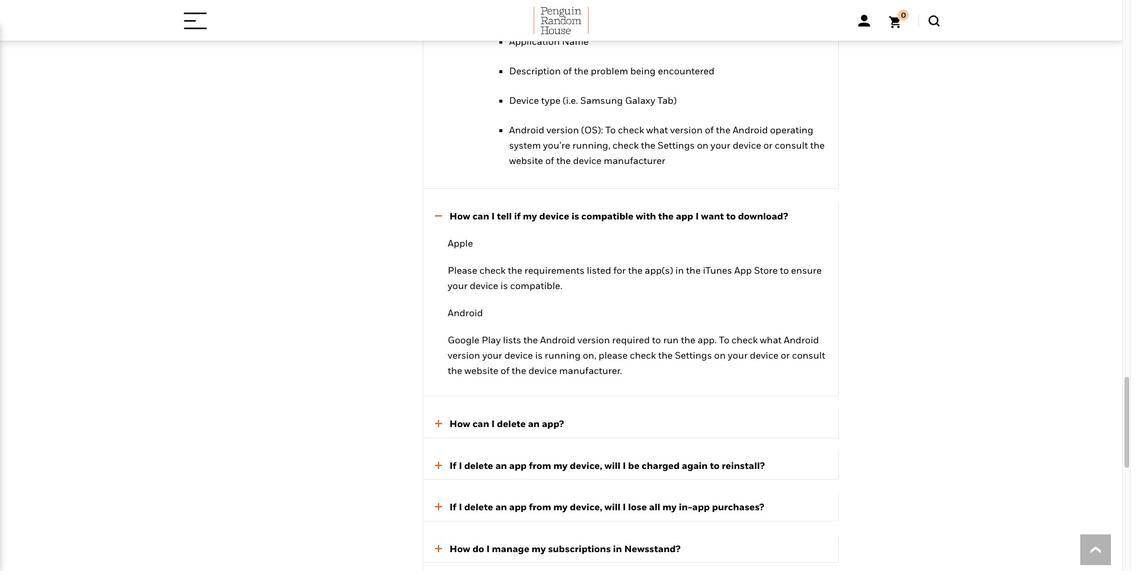 Task type: describe. For each thing, give the bounding box(es) containing it.
manufacturer
[[604, 154, 665, 166]]

settings inside the android version (os): to check what version of the android operating system you're running, check the settings on your device or consult the website of the device manufacturer
[[658, 139, 695, 151]]

can for delete
[[472, 418, 489, 430]]

reinstall?
[[722, 460, 765, 471]]

how for how can i delete an app?
[[450, 418, 470, 430]]

google
[[448, 334, 479, 346]]

or inside google play lists the android version required to run the app. to check what android version your device is running on, please check the settings on your device or consult the website of the device manufacturer.
[[781, 350, 790, 361]]

website inside google play lists the android version required to run the app. to check what android version your device is running on, please check the settings on your device or consult the website of the device manufacturer.
[[464, 365, 498, 377]]

if for if i delete an app from my device, will i lose all my in-app purchases?
[[450, 501, 457, 513]]

my up how do i manage my subscriptions in newsstand?
[[553, 501, 568, 513]]

to inside the android version (os): to check what version of the android operating system you're running, check the settings on your device or consult the website of the device manufacturer
[[605, 124, 616, 135]]

do
[[472, 543, 484, 555]]

on,
[[583, 350, 596, 361]]

is inside please check the requirements listed for the app(s) in the itunes app store to ensure your device is compatible.
[[500, 280, 508, 292]]

running,
[[572, 139, 610, 151]]

if i delete an app from my device, will i be charged again to reinstall? link
[[423, 458, 826, 474]]

an for if i delete an app from my device, will i lose all my in-app purchases?
[[495, 501, 507, 513]]

if
[[514, 210, 521, 222]]

in-
[[679, 501, 692, 513]]

required
[[612, 334, 650, 346]]

download?
[[738, 210, 788, 222]]

tab)
[[657, 94, 677, 106]]

lose
[[628, 501, 647, 513]]

subscriptions
[[548, 543, 611, 555]]

how for how can i tell if my device is compatible with the app i want to download?
[[450, 210, 470, 222]]

version down tab)
[[670, 124, 703, 135]]

device inside please check the requirements listed for the app(s) in the itunes app store to ensure your device is compatible.
[[470, 280, 498, 292]]

operating
[[770, 124, 813, 135]]

app inside if i delete an app from my device, will i be charged again to reinstall? link
[[509, 460, 527, 471]]

newsstand?
[[624, 543, 681, 555]]

on inside the android version (os): to check what version of the android operating system you're running, check the settings on your device or consult the website of the device manufacturer
[[697, 139, 708, 151]]

how do i manage my subscriptions in newsstand?
[[450, 543, 681, 555]]

purchases?
[[712, 501, 764, 513]]

app inside how can i tell if my device is compatible with the app i want to download? link
[[676, 210, 693, 222]]

help
[[647, 6, 667, 17]]

settings inside google play lists the android version required to run the app. to check what android version your device is running on, please check the settings on your device or consult the website of the device manufacturer.
[[675, 350, 712, 361]]

0 vertical spatial delete
[[497, 418, 526, 430]]

if i delete an app from my device, will i lose all my in-app purchases?
[[450, 501, 764, 513]]

. please include the following information in your email to help us respond appropriately:
[[478, 0, 808, 17]]

search image
[[928, 15, 939, 26]]

please
[[599, 350, 628, 361]]

galaxy
[[625, 94, 655, 106]]

compatible
[[581, 210, 634, 222]]

in inside please check the requirements listed for the app(s) in the itunes app store to ensure your device is compatible.
[[675, 265, 684, 276]]

following
[[478, 6, 519, 17]]

from for be
[[529, 460, 551, 471]]

consult inside the android version (os): to check what version of the android operating system you're running, check the settings on your device or consult the website of the device manufacturer
[[775, 139, 808, 151]]

include
[[758, 0, 791, 2]]

will for lose
[[604, 501, 620, 513]]

information
[[522, 6, 574, 17]]

penguin random house image
[[533, 7, 589, 34]]

delete for if i delete an app from my device, will i be charged again to reinstall?
[[464, 460, 493, 471]]

you're
[[543, 139, 570, 151]]

to inside google play lists the android version required to run the app. to check what android version your device is running on, please check the settings on your device or consult the website of the device manufacturer.
[[652, 334, 661, 346]]

application
[[509, 35, 560, 47]]

is inside google play lists the android version required to run the app. to check what android version your device is running on, please check the settings on your device or consult the website of the device manufacturer.
[[535, 350, 543, 361]]

if for if i delete an app from my device, will i be charged again to reinstall?
[[450, 460, 457, 471]]

respond
[[682, 6, 719, 17]]

device, for be
[[570, 460, 602, 471]]

encountered
[[658, 65, 715, 76]]

in for newsstand?
[[613, 543, 622, 555]]

google play lists the android version required to run the app. to check what android version your device is running on, please check the settings on your device or consult the website of the device manufacturer.
[[448, 334, 825, 377]]

your inside please check the requirements listed for the app(s) in the itunes app store to ensure your device is compatible.
[[448, 280, 468, 292]]

my right manage
[[532, 543, 546, 555]]

your inside the android version (os): to check what version of the android operating system you're running, check the settings on your device or consult the website of the device manufacturer
[[711, 139, 730, 151]]

again
[[682, 460, 708, 471]]

itunes
[[703, 265, 732, 276]]

listed
[[587, 265, 611, 276]]

will for be
[[604, 460, 620, 471]]

please check the requirements listed for the app(s) in the itunes app store to ensure your device is compatible.
[[448, 265, 822, 292]]



Task type: locate. For each thing, give the bounding box(es) containing it.
1 vertical spatial an
[[495, 460, 507, 471]]

to inside google play lists the android version required to run the app. to check what android version your device is running on, please check the settings on your device or consult the website of the device manufacturer.
[[719, 334, 729, 346]]

delete up do
[[464, 501, 493, 513]]

in for your
[[576, 6, 585, 17]]

all
[[649, 501, 660, 513]]

app
[[676, 210, 693, 222], [509, 460, 527, 471], [509, 501, 527, 513], [692, 501, 710, 513]]

device
[[733, 139, 761, 151], [573, 154, 602, 166], [539, 210, 569, 222], [470, 280, 498, 292], [504, 350, 533, 361], [750, 350, 778, 361], [528, 365, 557, 377]]

your inside . please include the following information in your email to help us respond appropriately:
[[587, 6, 607, 17]]

android version (os): to check what version of the android operating system you're running, check the settings on your device or consult the website of the device manufacturer
[[509, 124, 825, 166]]

be
[[628, 460, 639, 471]]

how can i delete an app?
[[450, 418, 564, 430]]

my right if
[[523, 210, 537, 222]]

1 can from the top
[[472, 210, 489, 222]]

what inside the android version (os): to check what version of the android operating system you're running, check the settings on your device or consult the website of the device manufacturer
[[646, 124, 668, 135]]

what inside google play lists the android version required to run the app. to check what android version your device is running on, please check the settings on your device or consult the website of the device manufacturer.
[[760, 334, 782, 346]]

0 vertical spatial settings
[[658, 139, 695, 151]]

(i.e.
[[563, 94, 578, 106]]

to
[[605, 124, 616, 135], [719, 334, 729, 346]]

from down app?
[[529, 460, 551, 471]]

or
[[763, 139, 773, 151], [781, 350, 790, 361]]

2 vertical spatial is
[[535, 350, 543, 361]]

is left 'compatible'
[[571, 210, 579, 222]]

consult inside google play lists the android version required to run the app. to check what android version your device is running on, please check the settings on your device or consult the website of the device manufacturer.
[[792, 350, 825, 361]]

application name
[[509, 35, 589, 47]]

0 horizontal spatial or
[[763, 139, 773, 151]]

0 horizontal spatial website
[[464, 365, 498, 377]]

website down play
[[464, 365, 498, 377]]

in inside . please include the following information in your email to help us respond appropriately:
[[576, 6, 585, 17]]

how for how do i manage my subscriptions in newsstand?
[[450, 543, 470, 555]]

how do i manage my subscriptions in newsstand? link
[[423, 542, 826, 557]]

1 from from the top
[[529, 460, 551, 471]]

1 vertical spatial how
[[450, 418, 470, 430]]

version
[[547, 124, 579, 135], [670, 124, 703, 135], [578, 334, 610, 346], [448, 350, 480, 361]]

0 horizontal spatial on
[[697, 139, 708, 151]]

in right app(s)
[[675, 265, 684, 276]]

0 vertical spatial will
[[604, 460, 620, 471]]

delete down how can i delete an app?
[[464, 460, 493, 471]]

0 vertical spatial can
[[472, 210, 489, 222]]

how can i tell if my device is compatible with the app i want to download?
[[450, 210, 788, 222]]

an down how can i delete an app?
[[495, 460, 507, 471]]

1 will from the top
[[604, 460, 620, 471]]

run
[[663, 334, 679, 346]]

0 horizontal spatial please
[[448, 265, 477, 276]]

1 horizontal spatial is
[[535, 350, 543, 361]]

if i delete an app from my device, will i be charged again to reinstall?
[[450, 460, 765, 471]]

description of the problem being encountered
[[509, 65, 715, 76]]

device, inside if i delete an app from my device, will i lose all my in-app purchases? link
[[570, 501, 602, 513]]

3 how from the top
[[450, 543, 470, 555]]

how can i delete an app? link
[[423, 417, 826, 432]]

settings
[[658, 139, 695, 151], [675, 350, 712, 361]]

to right want
[[726, 210, 736, 222]]

the
[[793, 0, 808, 2], [574, 65, 589, 76], [716, 124, 730, 135], [641, 139, 655, 151], [810, 139, 825, 151], [556, 154, 571, 166], [658, 210, 674, 222], [508, 265, 522, 276], [628, 265, 643, 276], [686, 265, 701, 276], [523, 334, 538, 346], [681, 334, 695, 346], [658, 350, 673, 361], [448, 365, 462, 377], [512, 365, 526, 377]]

0 horizontal spatial in
[[576, 6, 585, 17]]

or inside the android version (os): to check what version of the android operating system you're running, check the settings on your device or consult the website of the device manufacturer
[[763, 139, 773, 151]]

what
[[646, 124, 668, 135], [760, 334, 782, 346]]

from for lose
[[529, 501, 551, 513]]

2 vertical spatial in
[[613, 543, 622, 555]]

name
[[562, 35, 589, 47]]

being
[[630, 65, 656, 76]]

app left want
[[676, 210, 693, 222]]

2 horizontal spatial in
[[675, 265, 684, 276]]

type
[[541, 94, 560, 106]]

0 vertical spatial from
[[529, 460, 551, 471]]

2 will from the top
[[604, 501, 620, 513]]

my right all
[[662, 501, 677, 513]]

1 vertical spatial can
[[472, 418, 489, 430]]

want
[[701, 210, 724, 222]]

0 vertical spatial website
[[509, 154, 543, 166]]

1 vertical spatial consult
[[792, 350, 825, 361]]

email
[[609, 6, 634, 17]]

please
[[726, 0, 756, 2], [448, 265, 477, 276]]

version up on,
[[578, 334, 610, 346]]

delete left app?
[[497, 418, 526, 430]]

can for tell
[[472, 210, 489, 222]]

app.
[[698, 334, 717, 346]]

website inside the android version (os): to check what version of the android operating system you're running, check the settings on your device or consult the website of the device manufacturer
[[509, 154, 543, 166]]

1 vertical spatial to
[[719, 334, 729, 346]]

check inside please check the requirements listed for the app(s) in the itunes app store to ensure your device is compatible.
[[479, 265, 506, 276]]

tell
[[497, 210, 512, 222]]

2 how from the top
[[450, 418, 470, 430]]

manage
[[492, 543, 529, 555]]

shopping cart image
[[889, 9, 909, 28]]

1 vertical spatial in
[[675, 265, 684, 276]]

requirements
[[525, 265, 585, 276]]

will
[[604, 460, 620, 471], [604, 501, 620, 513]]

on
[[697, 139, 708, 151], [714, 350, 726, 361]]

please inside . please include the following information in your email to help us respond appropriately:
[[726, 0, 756, 2]]

from
[[529, 460, 551, 471], [529, 501, 551, 513]]

apple
[[448, 237, 473, 249]]

device, up if i delete an app from my device, will i lose all my in-app purchases?
[[570, 460, 602, 471]]

1 horizontal spatial on
[[714, 350, 726, 361]]

1 horizontal spatial in
[[613, 543, 622, 555]]

2 if from the top
[[450, 501, 457, 513]]

0 horizontal spatial is
[[500, 280, 508, 292]]

1 how from the top
[[450, 210, 470, 222]]

in left newsstand? at the right
[[613, 543, 622, 555]]

.
[[722, 0, 724, 2]]

with
[[636, 210, 656, 222]]

how
[[450, 210, 470, 222], [450, 418, 470, 430], [450, 543, 470, 555]]

(os):
[[581, 124, 603, 135]]

1 horizontal spatial website
[[509, 154, 543, 166]]

1 horizontal spatial what
[[760, 334, 782, 346]]

appropriately:
[[721, 6, 783, 17]]

1 vertical spatial on
[[714, 350, 726, 361]]

2 vertical spatial how
[[450, 543, 470, 555]]

to left run
[[652, 334, 661, 346]]

check
[[618, 124, 644, 135], [613, 139, 639, 151], [479, 265, 506, 276], [732, 334, 758, 346], [630, 350, 656, 361]]

sign in image
[[858, 15, 870, 27]]

to right again
[[710, 460, 720, 471]]

0 vertical spatial in
[[576, 6, 585, 17]]

to right (os):
[[605, 124, 616, 135]]

1 horizontal spatial or
[[781, 350, 790, 361]]

0 horizontal spatial to
[[605, 124, 616, 135]]

1 vertical spatial delete
[[464, 460, 493, 471]]

2 vertical spatial an
[[495, 501, 507, 513]]

an up manage
[[495, 501, 507, 513]]

2 vertical spatial delete
[[464, 501, 493, 513]]

if
[[450, 460, 457, 471], [450, 501, 457, 513]]

if i delete an app from my device, will i lose all my in-app purchases? link
[[423, 500, 826, 515]]

app left purchases?
[[692, 501, 710, 513]]

consult
[[775, 139, 808, 151], [792, 350, 825, 361]]

1 horizontal spatial to
[[719, 334, 729, 346]]

website down system
[[509, 154, 543, 166]]

0 vertical spatial what
[[646, 124, 668, 135]]

to right store at the right of page
[[780, 265, 789, 276]]

how can i tell if my device is compatible with the app i want to download? link
[[423, 209, 826, 224]]

2 can from the top
[[472, 418, 489, 430]]

1 device, from the top
[[570, 460, 602, 471]]

1 vertical spatial please
[[448, 265, 477, 276]]

0 vertical spatial please
[[726, 0, 756, 2]]

version up you're
[[547, 124, 579, 135]]

version down google
[[448, 350, 480, 361]]

running
[[545, 350, 581, 361]]

app up manage
[[509, 501, 527, 513]]

0 vertical spatial consult
[[775, 139, 808, 151]]

to
[[636, 6, 645, 17], [726, 210, 736, 222], [780, 265, 789, 276], [652, 334, 661, 346], [710, 460, 720, 471]]

compatible.
[[510, 280, 562, 292]]

android
[[509, 124, 544, 135], [733, 124, 768, 135], [448, 307, 483, 319], [540, 334, 575, 346], [784, 334, 819, 346]]

2 device, from the top
[[570, 501, 602, 513]]

for
[[613, 265, 626, 276]]

to right app.
[[719, 334, 729, 346]]

settings up manufacturer
[[658, 139, 695, 151]]

is left compatible.
[[500, 280, 508, 292]]

1 vertical spatial settings
[[675, 350, 712, 361]]

on inside google play lists the android version required to run the app. to check what android version your device is running on, please check the settings on your device or consult the website of the device manufacturer.
[[714, 350, 726, 361]]

an for if i delete an app from my device, will i be charged again to reinstall?
[[495, 460, 507, 471]]

1 vertical spatial is
[[500, 280, 508, 292]]

of inside google play lists the android version required to run the app. to check what android version your device is running on, please check the settings on your device or consult the website of the device manufacturer.
[[501, 365, 509, 377]]

an left app?
[[528, 418, 540, 430]]

samsung
[[580, 94, 623, 106]]

0 vertical spatial on
[[697, 139, 708, 151]]

1 vertical spatial from
[[529, 501, 551, 513]]

1 horizontal spatial please
[[726, 0, 756, 2]]

0 vertical spatial is
[[571, 210, 579, 222]]

0 vertical spatial how
[[450, 210, 470, 222]]

1 vertical spatial website
[[464, 365, 498, 377]]

to inside . please include the following information in your email to help us respond appropriately:
[[636, 6, 645, 17]]

description
[[509, 65, 561, 76]]

the inside . please include the following information in your email to help us respond appropriately:
[[793, 0, 808, 2]]

device, for lose
[[570, 501, 602, 513]]

0 vertical spatial if
[[450, 460, 457, 471]]

from up how do i manage my subscriptions in newsstand?
[[529, 501, 551, 513]]

app?
[[542, 418, 564, 430]]

play
[[482, 334, 501, 346]]

delete
[[497, 418, 526, 430], [464, 460, 493, 471], [464, 501, 493, 513]]

0 vertical spatial to
[[605, 124, 616, 135]]

my down app?
[[553, 460, 568, 471]]

device, inside if i delete an app from my device, will i be charged again to reinstall? link
[[570, 460, 602, 471]]

please down the apple
[[448, 265, 477, 276]]

manufacturer.
[[559, 365, 622, 377]]

website
[[509, 154, 543, 166], [464, 365, 498, 377]]

settings down app.
[[675, 350, 712, 361]]

is
[[571, 210, 579, 222], [500, 280, 508, 292], [535, 350, 543, 361]]

2 horizontal spatial is
[[571, 210, 579, 222]]

will left lose
[[604, 501, 620, 513]]

app down how can i delete an app?
[[509, 460, 527, 471]]

2 from from the top
[[529, 501, 551, 513]]

device,
[[570, 460, 602, 471], [570, 501, 602, 513]]

is left running
[[535, 350, 543, 361]]

us
[[669, 6, 680, 17]]

ensure
[[791, 265, 822, 276]]

1 vertical spatial device,
[[570, 501, 602, 513]]

system
[[509, 139, 541, 151]]

charged
[[642, 460, 680, 471]]

please inside please check the requirements listed for the app(s) in the itunes app store to ensure your device is compatible.
[[448, 265, 477, 276]]

lists
[[503, 334, 521, 346]]

to inside please check the requirements listed for the app(s) in the itunes app store to ensure your device is compatible.
[[780, 265, 789, 276]]

1 vertical spatial if
[[450, 501, 457, 513]]

store
[[754, 265, 778, 276]]

problem
[[591, 65, 628, 76]]

an
[[528, 418, 540, 430], [495, 460, 507, 471], [495, 501, 507, 513]]

i
[[491, 210, 495, 222], [696, 210, 699, 222], [491, 418, 495, 430], [459, 460, 462, 471], [623, 460, 626, 471], [459, 501, 462, 513], [623, 501, 626, 513], [486, 543, 490, 555]]

0 vertical spatial device,
[[570, 460, 602, 471]]

will left be
[[604, 460, 620, 471]]

device, up the subscriptions
[[570, 501, 602, 513]]

delete for if i delete an app from my device, will i lose all my in-app purchases?
[[464, 501, 493, 513]]

app
[[734, 265, 752, 276]]

in up name
[[576, 6, 585, 17]]

1 vertical spatial will
[[604, 501, 620, 513]]

0 vertical spatial or
[[763, 139, 773, 151]]

device type (i.e. samsung galaxy tab)
[[509, 94, 677, 106]]

0 horizontal spatial what
[[646, 124, 668, 135]]

1 vertical spatial or
[[781, 350, 790, 361]]

please up appropriately:
[[726, 0, 756, 2]]

0 vertical spatial an
[[528, 418, 540, 430]]

1 if from the top
[[450, 460, 457, 471]]

1 vertical spatial what
[[760, 334, 782, 346]]

device
[[509, 94, 539, 106]]

your
[[587, 6, 607, 17], [711, 139, 730, 151], [448, 280, 468, 292], [482, 350, 502, 361], [728, 350, 748, 361]]

app(s)
[[645, 265, 673, 276]]

to left the help
[[636, 6, 645, 17]]



Task type: vqa. For each thing, say whether or not it's contained in the screenshot.
the or within Android version (OS): To check what version of the Android operating system you're running, check the Settings on your device or consult the website of the device manufacturer
yes



